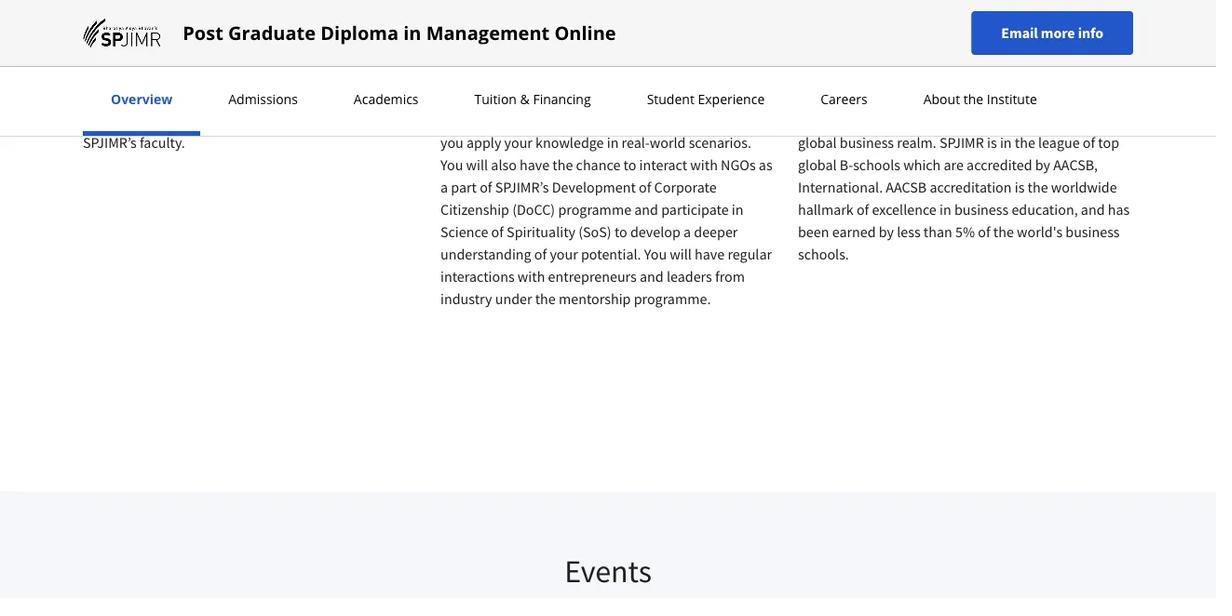 Task type: vqa. For each thing, say whether or not it's contained in the screenshot.
rightmost Explore
no



Task type: locate. For each thing, give the bounding box(es) containing it.
students
[[950, 111, 1004, 130]]

and down corporate
[[634, 201, 658, 219]]

0 vertical spatial you
[[259, 89, 282, 108]]

as right ngos
[[759, 156, 772, 175]]

a
[[858, 44, 866, 63], [645, 67, 653, 85], [440, 178, 448, 197], [683, 223, 691, 242]]

for down institute
[[1007, 111, 1024, 130]]

1 vertical spatial as
[[759, 156, 772, 175]]

0 vertical spatial on
[[606, 89, 622, 108]]

2 vertical spatial you
[[440, 134, 464, 152]]

business up schools at the right top of the page
[[840, 134, 894, 152]]

to up personal at left
[[553, 44, 566, 63]]

1 skills from the left
[[321, 44, 352, 63]]

&
[[520, 90, 530, 108]]

programme,
[[440, 89, 517, 108]]

your up as
[[622, 44, 650, 63]]

studies
[[656, 89, 700, 108]]

chance
[[576, 156, 620, 175]]

1 vertical spatial global
[[798, 156, 837, 175]]

world
[[650, 134, 686, 152]]

a left leading
[[858, 44, 866, 63]]

1 horizontal spatial also
[[491, 156, 517, 175]]

to right access
[[405, 89, 417, 108]]

of up earned
[[857, 201, 869, 219]]

tuition & financing
[[474, 90, 591, 108]]

skills
[[321, 44, 352, 63], [733, 44, 764, 63]]

1 vertical spatial part
[[451, 178, 477, 197]]

0 vertical spatial have
[[520, 156, 550, 175]]

1 vertical spatial classroom
[[135, 89, 199, 108]]

functional
[[168, 44, 232, 63]]

with down scenarios.
[[690, 156, 718, 175]]

develop
[[569, 44, 619, 63], [630, 223, 680, 242]]

spjimr's up the '(docc)'
[[495, 178, 549, 197]]

part up studies
[[656, 67, 682, 85]]

part
[[656, 67, 682, 85], [451, 178, 477, 197]]

science
[[440, 223, 488, 242]]

hallmark
[[798, 201, 854, 219]]

classroom up enhancement
[[135, 89, 199, 108]]

student up experience on the top right of page
[[647, 90, 694, 108]]

spjimr up the institute
[[798, 44, 843, 63]]

as inside develop your functional management skills and grow as an innovative leader through classroom and beyond-classroom learning. you will also get access to career enhancement and mentorship sessions with spjimr's faculty.
[[83, 67, 97, 85]]

global left b-
[[798, 156, 837, 175]]

the down knowledge
[[552, 156, 573, 175]]

with inside develop your functional management skills and grow as an innovative leader through classroom and beyond-classroom learning. you will also get access to career enhancement and mentorship sessions with spjimr's faculty.
[[371, 111, 399, 130]]

0 vertical spatial with
[[371, 111, 399, 130]]

and
[[355, 44, 379, 63], [348, 67, 372, 85], [440, 67, 464, 85], [703, 89, 727, 108], [940, 89, 964, 108], [214, 111, 238, 130], [710, 111, 734, 130], [634, 201, 658, 219], [1081, 201, 1105, 219], [640, 268, 664, 286]]

1 horizontal spatial careers
[[821, 90, 867, 108]]

about the institute
[[923, 90, 1037, 108]]

on left case at the right top
[[606, 89, 622, 108]]

1 horizontal spatial student
[[647, 90, 694, 108]]

in up "about the institute" "link"
[[974, 67, 986, 85]]

faculty.
[[140, 134, 185, 152]]

0 horizontal spatial also
[[310, 89, 336, 108]]

1 vertical spatial student experience
[[647, 90, 765, 108]]

0 vertical spatial you
[[520, 89, 543, 108]]

in up "accredited"
[[1000, 134, 1012, 152]]

1 vertical spatial also
[[491, 156, 517, 175]]

for
[[467, 67, 485, 85], [1007, 111, 1024, 130]]

an
[[100, 67, 115, 85]]

1 vertical spatial with
[[690, 156, 718, 175]]

(sos)
[[578, 223, 611, 242]]

your inside develop your functional management skills and grow as an innovative leader through classroom and beyond-classroom learning. you will also get access to career enhancement and mentorship sessions with spjimr's faculty.
[[137, 44, 165, 63]]

1 vertical spatial for
[[1007, 111, 1024, 130]]

experience up help
[[698, 90, 765, 108]]

0 horizontal spatial is
[[846, 44, 855, 63]]

1 horizontal spatial skills
[[733, 44, 764, 63]]

0 horizontal spatial management
[[235, 44, 318, 63]]

by left less
[[879, 223, 894, 242]]

with down the academics
[[371, 111, 399, 130]]

global
[[798, 134, 837, 152], [798, 156, 837, 175]]

you
[[520, 89, 543, 108], [550, 111, 574, 130], [440, 134, 464, 152]]

top
[[1098, 134, 1119, 152]]

for up programme,
[[467, 67, 485, 85]]

1 horizontal spatial classroom
[[281, 67, 345, 85]]

0 vertical spatial also
[[310, 89, 336, 108]]

1 horizontal spatial student experience
[[647, 90, 765, 108]]

you down through
[[259, 89, 282, 108]]

2 horizontal spatial with
[[690, 156, 718, 175]]

spjimr's down career
[[83, 134, 137, 152]]

0 horizontal spatial as
[[83, 67, 97, 85]]

from
[[715, 268, 745, 286]]

1 vertical spatial is
[[987, 134, 997, 152]]

1 horizontal spatial that
[[864, 111, 889, 130]]

in left 1981
[[927, 67, 939, 85]]

experience up personal at left
[[509, 8, 598, 32]]

you up leaders
[[644, 245, 667, 264]]

management inside spjimr is a leading postgraduate management institute established in 1981 in mumbai. it offers cutting-edge, modern, and pragmatic business education that prepares students for success in the global business realm. spjimr is in the league of top global b-schools which are accredited by aacsb, international. aacsb accreditation is the worldwide hallmark of excellence in business education, and has been earned by less than 5% of the world's business schools.
[[1004, 44, 1087, 63]]

0 horizontal spatial you
[[259, 89, 282, 108]]

knowledge
[[535, 134, 604, 152]]

0 horizontal spatial spjimr's
[[83, 134, 137, 152]]

0 horizontal spatial that
[[494, 111, 519, 130]]

with
[[371, 111, 399, 130], [690, 156, 718, 175], [518, 268, 545, 286]]

1 horizontal spatial for
[[1007, 111, 1024, 130]]

by down league
[[1035, 156, 1050, 175]]

skills up get
[[321, 44, 352, 63]]

your up the innovative at the top
[[137, 44, 165, 63]]

2 that from the left
[[864, 111, 889, 130]]

0 vertical spatial by
[[1035, 156, 1050, 175]]

0 vertical spatial careers
[[83, 8, 145, 32]]

student experience up experience on the top right of page
[[647, 90, 765, 108]]

0 vertical spatial part
[[656, 67, 682, 85]]

less
[[897, 223, 921, 242]]

and right studies
[[703, 89, 727, 108]]

grow
[[382, 44, 413, 63]]

1 horizontal spatial spjimr's
[[495, 178, 549, 197]]

skills right "professional"
[[733, 44, 764, 63]]

management
[[426, 20, 550, 46]]

events
[[564, 551, 652, 591]]

business up success
[[1033, 89, 1087, 108]]

0 horizontal spatial develop
[[569, 44, 619, 63]]

0 vertical spatial as
[[83, 67, 97, 85]]

in right success
[[1077, 111, 1089, 130]]

2 horizontal spatial you
[[644, 245, 667, 264]]

1 horizontal spatial as
[[759, 156, 772, 175]]

prepares
[[892, 111, 947, 130]]

to inside develop your functional management skills and grow as an innovative leader through classroom and beyond-classroom learning. you will also get access to career enhancement and mentorship sessions with spjimr's faculty.
[[405, 89, 417, 108]]

student
[[440, 8, 505, 32], [647, 90, 694, 108]]

management down email more info
[[1004, 44, 1087, 63]]

part up citizenship
[[451, 178, 477, 197]]

management
[[235, 44, 318, 63], [1004, 44, 1087, 63]]

2 global from the top
[[798, 156, 837, 175]]

1 management from the left
[[235, 44, 318, 63]]

will
[[285, 89, 307, 108], [546, 89, 568, 108], [466, 156, 488, 175], [670, 245, 692, 264]]

pragmatic
[[967, 89, 1030, 108]]

student experience up opportunities
[[440, 8, 598, 32]]

0 horizontal spatial skills
[[321, 44, 352, 63]]

and up scenarios.
[[710, 111, 734, 130]]

0 horizontal spatial part
[[451, 178, 477, 197]]

as left an
[[83, 67, 97, 85]]

0 horizontal spatial careers
[[83, 8, 145, 32]]

is down "accredited"
[[1015, 178, 1025, 197]]

0 vertical spatial for
[[467, 67, 485, 85]]

your down spirituality
[[550, 245, 578, 264]]

admissions
[[228, 90, 298, 108]]

your down give
[[504, 134, 533, 152]]

1 vertical spatial have
[[695, 245, 725, 264]]

1 that from the left
[[494, 111, 519, 130]]

0 vertical spatial spjimr's
[[83, 134, 137, 152]]

2 horizontal spatial you
[[550, 111, 574, 130]]

0 horizontal spatial mentorship
[[241, 111, 313, 130]]

(docc)
[[512, 201, 555, 219]]

for inside spjimr is a leading postgraduate management institute established in 1981 in mumbai. it offers cutting-edge, modern, and pragmatic business education that prepares students for success in the global business realm. spjimr is in the league of top global b-schools which are accredited by aacsb, international. aacsb accreditation is the worldwide hallmark of excellence in business education, and has been earned by less than 5% of the world's business schools.
[[1007, 111, 1024, 130]]

success
[[1027, 111, 1075, 130]]

personal
[[519, 67, 574, 85]]

0 horizontal spatial by
[[879, 223, 894, 242]]

1 vertical spatial develop
[[630, 223, 680, 242]]

spjimr up are
[[939, 134, 984, 152]]

also inside develop your functional management skills and grow as an innovative leader through classroom and beyond-classroom learning. you will also get access to career enhancement and mentorship sessions with spjimr's faculty.
[[310, 89, 336, 108]]

that down edge,
[[864, 111, 889, 130]]

potential.
[[581, 245, 641, 264]]

have down knowledge
[[520, 156, 550, 175]]

innovative
[[118, 67, 183, 85]]

you down projects
[[440, 134, 464, 152]]

business
[[1033, 89, 1087, 108], [840, 134, 894, 152], [954, 201, 1009, 219], [1065, 223, 1120, 242]]

0 vertical spatial student experience
[[440, 8, 598, 32]]

for inside 'get opportunities to develop your professional skills and for your personal growth. as a part of the programme, you will work on case studies and projects that give you hands-on experience and help you apply your knowledge in real-world scenarios. you will also have the chance to interact with ngos as a part of spjimr's development of corporate citizenship (docc) programme and participate in science of spirituality (sos) to develop a deeper understanding of your potential. you will have regular interactions with entrepreneurs and leaders from industry under the mentorship programme.'
[[467, 67, 485, 85]]

0 horizontal spatial with
[[371, 111, 399, 130]]

classroom
[[281, 67, 345, 85], [135, 89, 199, 108]]

2 vertical spatial is
[[1015, 178, 1025, 197]]

1 vertical spatial by
[[879, 223, 894, 242]]

with up under
[[518, 268, 545, 286]]

by
[[1035, 156, 1050, 175], [879, 223, 894, 242]]

also left get
[[310, 89, 336, 108]]

develop up the growth.
[[569, 44, 619, 63]]

1 horizontal spatial by
[[1035, 156, 1050, 175]]

to down "real-"
[[623, 156, 636, 175]]

have
[[520, 156, 550, 175], [695, 245, 725, 264]]

0 vertical spatial student
[[440, 8, 505, 32]]

accredited
[[967, 156, 1032, 175]]

mentorship
[[241, 111, 313, 130], [559, 290, 631, 309]]

careers up develop
[[83, 8, 145, 32]]

0 vertical spatial experience
[[509, 8, 598, 32]]

post graduate diploma in management online
[[183, 20, 616, 46]]

classroom up get
[[281, 67, 345, 85]]

also down apply
[[491, 156, 517, 175]]

1 horizontal spatial management
[[1004, 44, 1087, 63]]

have down deeper
[[695, 245, 725, 264]]

aacsb,
[[1053, 156, 1098, 175]]

1 horizontal spatial spjimr
[[939, 134, 984, 152]]

b-
[[840, 156, 853, 175]]

more
[[1041, 24, 1075, 42]]

0 horizontal spatial student experience
[[440, 8, 598, 32]]

1 horizontal spatial you
[[520, 89, 543, 108]]

career
[[83, 111, 122, 130]]

interact
[[639, 156, 687, 175]]

s.p. jain institute of management and research image
[[83, 18, 160, 48]]

2 vertical spatial with
[[518, 268, 545, 286]]

2 skills from the left
[[733, 44, 764, 63]]

you down financing
[[550, 111, 574, 130]]

0 horizontal spatial spjimr
[[798, 44, 843, 63]]

experience
[[509, 8, 598, 32], [698, 90, 765, 108]]

0 horizontal spatial experience
[[509, 8, 598, 32]]

1 vertical spatial mentorship
[[559, 290, 631, 309]]

student experience link
[[641, 90, 770, 108]]

0 vertical spatial global
[[798, 134, 837, 152]]

programme.
[[634, 290, 711, 309]]

work
[[571, 89, 603, 108]]

develop down participate
[[630, 223, 680, 242]]

interactions
[[440, 268, 515, 286]]

that down tuition
[[494, 111, 519, 130]]

case
[[625, 89, 653, 108]]

scenarios.
[[689, 134, 751, 152]]

apply
[[466, 134, 501, 152]]

careers up education
[[821, 90, 867, 108]]

0 vertical spatial mentorship
[[241, 111, 313, 130]]

email
[[1001, 24, 1038, 42]]

2 management from the left
[[1004, 44, 1087, 63]]

business down 'accreditation'
[[954, 201, 1009, 219]]

on up "real-"
[[620, 111, 636, 130]]

1 vertical spatial you
[[440, 156, 463, 175]]

1 vertical spatial careers
[[821, 90, 867, 108]]

0 vertical spatial spjimr
[[798, 44, 843, 63]]

management up through
[[235, 44, 318, 63]]

mentorship down admissions link
[[241, 111, 313, 130]]

projects
[[440, 111, 491, 130]]

your down opportunities
[[488, 67, 516, 85]]

spjimr's inside 'get opportunities to develop your professional skills and for your personal growth. as a part of the programme, you will work on case studies and projects that give you hands-on experience and help you apply your knowledge in real-world scenarios. you will also have the chance to interact with ngos as a part of spjimr's development of corporate citizenship (docc) programme and participate in science of spirituality (sos) to develop a deeper understanding of your potential. you will have regular interactions with entrepreneurs and leaders from industry under the mentorship programme.'
[[495, 178, 549, 197]]

also
[[310, 89, 336, 108], [491, 156, 517, 175]]

modern,
[[884, 89, 937, 108]]

has
[[1108, 201, 1130, 219]]

1 vertical spatial spjimr's
[[495, 178, 549, 197]]

spjimr
[[798, 44, 843, 63], [939, 134, 984, 152]]

is up the institute
[[846, 44, 855, 63]]

you up give
[[520, 89, 543, 108]]

global down education
[[798, 134, 837, 152]]

a down participate
[[683, 223, 691, 242]]

0 vertical spatial is
[[846, 44, 855, 63]]

accreditation
[[930, 178, 1012, 197]]

0 horizontal spatial you
[[440, 134, 464, 152]]

to
[[553, 44, 566, 63], [405, 89, 417, 108], [623, 156, 636, 175], [614, 223, 627, 242]]

citizenship
[[440, 201, 509, 219]]

is up "accredited"
[[987, 134, 997, 152]]

1 horizontal spatial experience
[[698, 90, 765, 108]]

1 horizontal spatial with
[[518, 268, 545, 286]]

2 horizontal spatial is
[[1015, 178, 1025, 197]]

0 horizontal spatial for
[[467, 67, 485, 85]]

1 horizontal spatial mentorship
[[559, 290, 631, 309]]

1 vertical spatial you
[[550, 111, 574, 130]]



Task type: describe. For each thing, give the bounding box(es) containing it.
and up programme.
[[640, 268, 664, 286]]

world's
[[1017, 223, 1062, 242]]

skills inside 'get opportunities to develop your professional skills and for your personal growth. as a part of the programme, you will work on case studies and projects that give you hands-on experience and help you apply your knowledge in real-world scenarios. you will also have the chance to interact with ngos as a part of spjimr's development of corporate citizenship (docc) programme and participate in science of spirituality (sos) to develop a deeper understanding of your potential. you will have regular interactions with entrepreneurs and leaders from industry under the mentorship programme.'
[[733, 44, 764, 63]]

a inside spjimr is a leading postgraduate management institute established in 1981 in mumbai. it offers cutting-edge, modern, and pragmatic business education that prepares students for success in the global business realm. spjimr is in the league of top global b-schools which are accredited by aacsb, international. aacsb accreditation is the worldwide hallmark of excellence in business education, and has been earned by less than 5% of the world's business schools.
[[858, 44, 866, 63]]

that inside 'get opportunities to develop your professional skills and for your personal growth. as a part of the programme, you will work on case studies and projects that give you hands-on experience and help you apply your knowledge in real-world scenarios. you will also have the chance to interact with ngos as a part of spjimr's development of corporate citizenship (docc) programme and participate in science of spirituality (sos) to develop a deeper understanding of your potential. you will have regular interactions with entrepreneurs and leaders from industry under the mentorship programme.'
[[494, 111, 519, 130]]

of down "interact"
[[639, 178, 651, 197]]

email more info
[[1001, 24, 1103, 42]]

as
[[628, 67, 642, 85]]

education,
[[1012, 201, 1078, 219]]

professional
[[653, 44, 730, 63]]

1 vertical spatial student
[[647, 90, 694, 108]]

excellence
[[872, 201, 937, 219]]

academics link
[[348, 90, 424, 108]]

overview link
[[105, 90, 178, 108]]

experience
[[639, 111, 707, 130]]

1 vertical spatial experience
[[698, 90, 765, 108]]

1 global from the top
[[798, 134, 837, 152]]

leader
[[186, 67, 225, 85]]

corporate
[[654, 178, 717, 197]]

the up top
[[1092, 111, 1113, 130]]

realm.
[[897, 134, 936, 152]]

and down 1981
[[940, 89, 964, 108]]

leading
[[869, 44, 915, 63]]

leaders
[[667, 268, 712, 286]]

and up get
[[348, 67, 372, 85]]

1 vertical spatial spjimr
[[939, 134, 984, 152]]

get
[[440, 44, 462, 63]]

2 vertical spatial you
[[644, 245, 667, 264]]

also inside 'get opportunities to develop your professional skills and for your personal growth. as a part of the programme, you will work on case studies and projects that give you hands-on experience and help you apply your knowledge in real-world scenarios. you will also have the chance to interact with ngos as a part of spjimr's development of corporate citizenship (docc) programme and participate in science of spirituality (sos) to develop a deeper understanding of your potential. you will have regular interactions with entrepreneurs and leaders from industry under the mentorship programme.'
[[491, 156, 517, 175]]

are
[[944, 156, 964, 175]]

info
[[1078, 24, 1103, 42]]

0 horizontal spatial student
[[440, 8, 505, 32]]

5%
[[955, 223, 975, 242]]

overview
[[111, 90, 172, 108]]

earned
[[832, 223, 876, 242]]

0 horizontal spatial have
[[520, 156, 550, 175]]

will inside develop your functional management skills and grow as an innovative leader through classroom and beyond-classroom learning. you will also get access to career enhancement and mentorship sessions with spjimr's faculty.
[[285, 89, 307, 108]]

in left get
[[403, 20, 421, 46]]

industry
[[440, 290, 492, 309]]

the up "accredited"
[[1015, 134, 1035, 152]]

sessions
[[316, 111, 368, 130]]

develop your functional management skills and grow as an innovative leader through classroom and beyond-classroom learning. you will also get access to career enhancement and mentorship sessions with spjimr's faculty.
[[83, 44, 417, 152]]

of up citizenship
[[480, 178, 492, 197]]

spirituality
[[507, 223, 575, 242]]

in up deeper
[[732, 201, 744, 219]]

international.
[[798, 178, 883, 197]]

a up citizenship
[[440, 178, 448, 197]]

offers
[[1058, 67, 1094, 85]]

get opportunities to develop your professional skills and for your personal growth. as a part of the programme, you will work on case studies and projects that give you hands-on experience and help you apply your knowledge in real-world scenarios. you will also have the chance to interact with ngos as a part of spjimr's development of corporate citizenship (docc) programme and participate in science of spirituality (sos) to develop a deeper understanding of your potential. you will have regular interactions with entrepreneurs and leaders from industry under the mentorship programme.
[[440, 44, 772, 309]]

in left "real-"
[[607, 134, 619, 152]]

deeper
[[694, 223, 738, 242]]

worldwide
[[1051, 178, 1117, 197]]

institute
[[798, 67, 850, 85]]

management inside develop your functional management skills and grow as an innovative leader through classroom and beyond-classroom learning. you will also get access to career enhancement and mentorship sessions with spjimr's faculty.
[[235, 44, 318, 63]]

1 horizontal spatial you
[[440, 156, 463, 175]]

in up than
[[939, 201, 951, 219]]

and down get
[[440, 67, 464, 85]]

0 horizontal spatial classroom
[[135, 89, 199, 108]]

opportunities
[[465, 44, 550, 63]]

under
[[495, 290, 532, 309]]

mentorship inside develop your functional management skills and grow as an innovative leader through classroom and beyond-classroom learning. you will also get access to career enhancement and mentorship sessions with spjimr's faculty.
[[241, 111, 313, 130]]

business down has
[[1065, 223, 1120, 242]]

admissions link
[[223, 90, 303, 108]]

email more info button
[[971, 11, 1133, 55]]

institute
[[987, 90, 1037, 108]]

the up students
[[963, 90, 983, 108]]

about the institute link
[[918, 90, 1043, 108]]

1 horizontal spatial part
[[656, 67, 682, 85]]

a right as
[[645, 67, 653, 85]]

regular
[[728, 245, 772, 264]]

that inside spjimr is a leading postgraduate management institute established in 1981 in mumbai. it offers cutting-edge, modern, and pragmatic business education that prepares students for success in the global business realm. spjimr is in the league of top global b-schools which are accredited by aacsb, international. aacsb accreditation is the worldwide hallmark of excellence in business education, and has been earned by less than 5% of the world's business schools.
[[864, 111, 889, 130]]

programme
[[558, 201, 631, 219]]

online
[[554, 20, 616, 46]]

of down "professional"
[[684, 67, 697, 85]]

the right under
[[535, 290, 556, 309]]

which
[[903, 156, 941, 175]]

to up the potential.
[[614, 223, 627, 242]]

hands-
[[577, 111, 620, 130]]

help
[[737, 111, 764, 130]]

academics
[[354, 90, 419, 108]]

schools.
[[798, 245, 849, 264]]

1 horizontal spatial have
[[695, 245, 725, 264]]

postgraduate
[[918, 44, 1001, 63]]

than
[[924, 223, 952, 242]]

league
[[1038, 134, 1080, 152]]

edge,
[[847, 89, 881, 108]]

of up understanding at the left top of page
[[491, 223, 504, 242]]

of left top
[[1083, 134, 1095, 152]]

get
[[339, 89, 358, 108]]

established
[[853, 67, 924, 85]]

1 horizontal spatial develop
[[630, 223, 680, 242]]

0 vertical spatial develop
[[569, 44, 619, 63]]

1 vertical spatial on
[[620, 111, 636, 130]]

of down spirituality
[[534, 245, 547, 264]]

the up education,
[[1028, 178, 1048, 197]]

mentorship inside 'get opportunities to develop your professional skills and for your personal growth. as a part of the programme, you will work on case studies and projects that give you hands-on experience and help you apply your knowledge in real-world scenarios. you will also have the chance to interact with ngos as a part of spjimr's development of corporate citizenship (docc) programme and participate in science of spirituality (sos) to develop a deeper understanding of your potential. you will have regular interactions with entrepreneurs and leaders from industry under the mentorship programme.'
[[559, 290, 631, 309]]

learning.
[[202, 89, 257, 108]]

development
[[552, 178, 636, 197]]

and left grow
[[355, 44, 379, 63]]

education
[[798, 111, 861, 130]]

and down learning.
[[214, 111, 238, 130]]

spjimr's inside develop your functional management skills and grow as an innovative leader through classroom and beyond-classroom learning. you will also get access to career enhancement and mentorship sessions with spjimr's faculty.
[[83, 134, 137, 152]]

0 vertical spatial classroom
[[281, 67, 345, 85]]

1 horizontal spatial is
[[987, 134, 997, 152]]

careers link
[[815, 90, 873, 108]]

skills inside develop your functional management skills and grow as an innovative leader through classroom and beyond-classroom learning. you will also get access to career enhancement and mentorship sessions with spjimr's faculty.
[[321, 44, 352, 63]]

develop
[[83, 44, 134, 63]]

participate
[[661, 201, 729, 219]]

the up student experience link
[[700, 67, 720, 85]]

the left world's on the right top
[[993, 223, 1014, 242]]

cutting-
[[798, 89, 847, 108]]

access
[[361, 89, 402, 108]]

entrepreneurs
[[548, 268, 637, 286]]

financing
[[533, 90, 591, 108]]

real-
[[622, 134, 650, 152]]

through
[[228, 67, 278, 85]]

give
[[522, 111, 548, 130]]

spjimr is a leading postgraduate management institute established in 1981 in mumbai. it offers cutting-edge, modern, and pragmatic business education that prepares students for success in the global business realm. spjimr is in the league of top global b-schools which are accredited by aacsb, international. aacsb accreditation is the worldwide hallmark of excellence in business education, and has been earned by less than 5% of the world's business schools.
[[798, 44, 1130, 264]]

growth.
[[576, 67, 625, 85]]

understanding
[[440, 245, 531, 264]]

of right 5%
[[978, 223, 990, 242]]

and down worldwide
[[1081, 201, 1105, 219]]

beyond-
[[83, 89, 135, 108]]

been
[[798, 223, 829, 242]]

you inside develop your functional management skills and grow as an innovative leader through classroom and beyond-classroom learning. you will also get access to career enhancement and mentorship sessions with spjimr's faculty.
[[259, 89, 282, 108]]

as inside 'get opportunities to develop your professional skills and for your personal growth. as a part of the programme, you will work on case studies and projects that give you hands-on experience and help you apply your knowledge in real-world scenarios. you will also have the chance to interact with ngos as a part of spjimr's development of corporate citizenship (docc) programme and participate in science of spirituality (sos) to develop a deeper understanding of your potential. you will have regular interactions with entrepreneurs and leaders from industry under the mentorship programme.'
[[759, 156, 772, 175]]

graduate
[[228, 20, 316, 46]]



